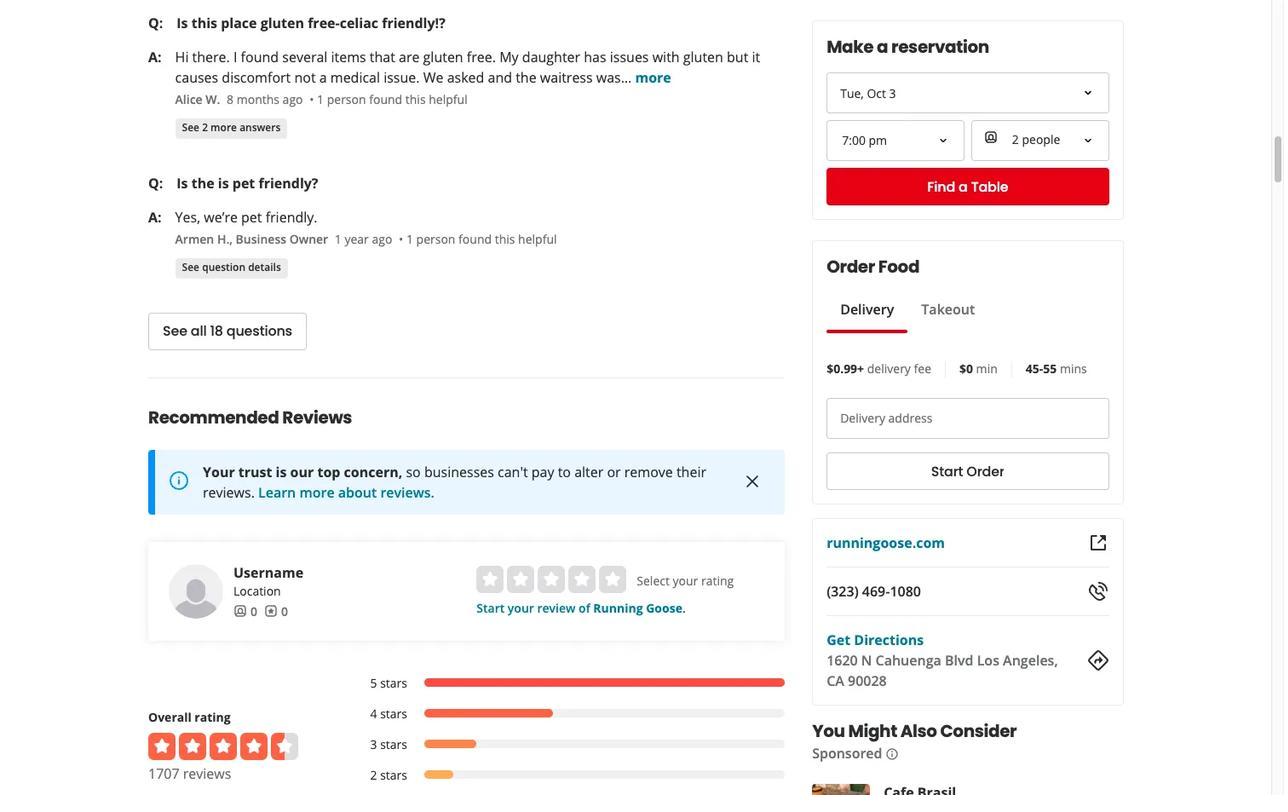 Task type: locate. For each thing, give the bounding box(es) containing it.
the
[[516, 68, 537, 87], [191, 173, 214, 192]]

2 down alice w.
[[202, 120, 208, 135]]

1 vertical spatial person
[[416, 231, 455, 247]]

0 horizontal spatial 1
[[317, 91, 324, 107]]

0 horizontal spatial helpful
[[429, 91, 468, 107]]

see 2 more answers link
[[175, 118, 287, 138]]

yes,
[[175, 208, 200, 226]]

person right '1 year ago'
[[416, 231, 455, 247]]

1 person found this helpful for friendly?
[[406, 231, 557, 247]]

0 horizontal spatial found
[[241, 47, 279, 66]]

2 vertical spatial this
[[495, 231, 515, 247]]

see left all
[[163, 321, 187, 341]]

0 inside friends 'element'
[[251, 603, 257, 619]]

get directions 1620 n cahuenga blvd los angeles, ca 90028
[[826, 631, 1058, 690]]

your for start
[[508, 600, 534, 616]]

stars inside "filter reviews by 2 stars rating" element
[[380, 767, 407, 783]]

1 vertical spatial a
[[319, 68, 327, 87]]

55
[[1043, 360, 1056, 377]]

1 horizontal spatial is
[[276, 462, 287, 481]]

place
[[221, 13, 257, 32]]

1 right '1 year ago'
[[406, 231, 413, 247]]

is up yes, at the left of page
[[177, 173, 188, 192]]

close image
[[742, 471, 762, 492]]

ago down the not
[[283, 91, 303, 107]]

pet up yes, we're pet friendly.
[[232, 173, 255, 192]]

1 horizontal spatial start
[[931, 461, 963, 481]]

1 vertical spatial this
[[405, 91, 426, 107]]

running
[[593, 600, 643, 616]]

is the is pet friendly?
[[177, 173, 318, 192]]

more down with
[[635, 68, 671, 87]]

is inside ask the community element
[[218, 173, 229, 192]]

of
[[579, 600, 590, 616]]

armen h., business owner
[[175, 231, 328, 247]]

a right find at the right of the page
[[958, 177, 967, 196]]

is for pet
[[218, 173, 229, 192]]

details
[[248, 260, 281, 274]]

ca
[[826, 671, 844, 690]]

24 phone v2 image
[[1088, 581, 1109, 602]]

reviews. down your
[[203, 483, 255, 502]]

filter reviews by 2 stars rating element
[[353, 767, 785, 784]]

0 vertical spatial delivery
[[840, 300, 894, 319]]

1 horizontal spatial the
[[516, 68, 537, 87]]

0 horizontal spatial rating
[[195, 709, 231, 725]]

1 horizontal spatial found
[[369, 91, 402, 107]]

is inside the info alert
[[276, 462, 287, 481]]

your left review
[[508, 600, 534, 616]]

2 horizontal spatial gluten
[[683, 47, 723, 66]]

or
[[607, 462, 621, 481]]

discomfort
[[222, 68, 291, 87]]

0 horizontal spatial 0
[[251, 603, 257, 619]]

see down armen
[[182, 260, 199, 274]]

1 reviews. from the left
[[203, 483, 255, 502]]

1 horizontal spatial ago
[[372, 231, 392, 247]]

see
[[182, 120, 199, 135], [182, 260, 199, 274], [163, 321, 187, 341]]

gluten up we
[[423, 47, 463, 66]]

start order button
[[826, 452, 1109, 490]]

order food
[[826, 255, 919, 279]]

gluten up the several
[[260, 13, 304, 32]]

18
[[210, 321, 223, 341]]

1 horizontal spatial helpful
[[518, 231, 557, 247]]

rating up 4.5 star rating image
[[195, 709, 231, 725]]

0 horizontal spatial ago
[[283, 91, 303, 107]]

a:
[[148, 47, 162, 66], [148, 208, 162, 226]]

2 vertical spatial more
[[299, 483, 335, 502]]

1 horizontal spatial person
[[416, 231, 455, 247]]

0 vertical spatial is
[[218, 173, 229, 192]]

1 stars from the top
[[380, 674, 407, 691]]

reviews
[[282, 405, 352, 429]]

person for friendly.
[[416, 231, 455, 247]]

the right and
[[516, 68, 537, 87]]

stars inside the filter reviews by 4 stars rating element
[[380, 705, 407, 721]]

0 vertical spatial found
[[241, 47, 279, 66]]

items
[[331, 47, 366, 66]]

friends element
[[233, 603, 257, 620]]

reviews.
[[203, 483, 255, 502], [380, 483, 435, 502]]

1 vertical spatial 2
[[370, 767, 377, 783]]

pet up armen h., business owner
[[241, 208, 262, 226]]

food
[[878, 255, 919, 279]]

see down alice
[[182, 120, 199, 135]]

the up yes, at the left of page
[[191, 173, 214, 192]]

1 vertical spatial is
[[177, 173, 188, 192]]

stars inside filter reviews by 5 stars rating element
[[380, 674, 407, 691]]

with
[[652, 47, 680, 66]]

1 down the several
[[317, 91, 324, 107]]

0 right 16 friends v2 image
[[251, 603, 257, 619]]

more button
[[635, 68, 671, 87]]

is left our
[[276, 462, 287, 481]]

1
[[317, 91, 324, 107], [335, 231, 342, 247], [406, 231, 413, 247]]

stars for 4 stars
[[380, 705, 407, 721]]

3 stars from the top
[[380, 736, 407, 752]]

recommended reviews
[[148, 405, 352, 429]]

0 vertical spatial is
[[177, 13, 188, 32]]

0 horizontal spatial your
[[508, 600, 534, 616]]

24 external link v2 image
[[1088, 533, 1109, 553]]

start inside the delivery address start order
[[931, 461, 963, 481]]

0 vertical spatial the
[[516, 68, 537, 87]]

a for find
[[958, 177, 967, 196]]

0 vertical spatial q:
[[148, 13, 163, 32]]

2 is from the top
[[177, 173, 188, 192]]

see all 18 questions link
[[148, 312, 307, 350]]

24 info v2 image
[[169, 470, 189, 491]]

16 review v2 image
[[264, 604, 278, 618]]

a right the not
[[319, 68, 327, 87]]

ago right year
[[372, 231, 392, 247]]

gluten left the but
[[683, 47, 723, 66]]

2 0 from the left
[[281, 603, 288, 619]]

get directions link
[[826, 631, 923, 649]]

see for yes, we're pet friendly.
[[182, 260, 199, 274]]

order
[[826, 255, 875, 279], [966, 461, 1004, 481]]

2 vertical spatial see
[[163, 321, 187, 341]]

2 down 3
[[370, 767, 377, 783]]

1 vertical spatial order
[[966, 461, 1004, 481]]

2 horizontal spatial 1
[[406, 231, 413, 247]]

n
[[861, 651, 872, 670]]

0 horizontal spatial order
[[826, 255, 875, 279]]

5
[[370, 674, 377, 691]]

1 horizontal spatial your
[[673, 572, 698, 588]]

our
[[290, 462, 314, 481]]

learn more about reviews. link
[[258, 483, 435, 502]]

1 vertical spatial a:
[[148, 208, 162, 226]]

2 q: from the top
[[148, 173, 163, 192]]

found for free-
[[369, 91, 402, 107]]

helpful for is the is pet friendly?
[[518, 231, 557, 247]]

stars inside filter reviews by 3 stars rating element
[[380, 736, 407, 752]]

0 vertical spatial start
[[931, 461, 963, 481]]

more down 8 at the left of the page
[[211, 120, 237, 135]]

1 vertical spatial found
[[369, 91, 402, 107]]

not
[[294, 68, 316, 87]]

friendly.
[[266, 208, 318, 226]]

your up .
[[673, 572, 698, 588]]

0 vertical spatial a:
[[148, 47, 162, 66]]

helpful
[[429, 91, 468, 107], [518, 231, 557, 247]]

overall
[[148, 709, 192, 725]]

fee
[[914, 360, 931, 377]]

2 stars
[[370, 767, 407, 783]]

we're
[[204, 208, 238, 226]]

a: for yes, we're pet friendly.
[[148, 208, 162, 226]]

get
[[826, 631, 850, 649]]

rating element
[[477, 565, 627, 593]]

1 vertical spatial helpful
[[518, 231, 557, 247]]

1 vertical spatial q:
[[148, 173, 163, 192]]

also
[[900, 719, 937, 743]]

None radio
[[477, 565, 504, 593], [507, 565, 535, 593], [538, 565, 565, 593], [569, 565, 596, 593], [599, 565, 627, 593], [477, 565, 504, 593], [507, 565, 535, 593], [538, 565, 565, 593], [569, 565, 596, 593], [599, 565, 627, 593]]

delivery
[[867, 360, 910, 377]]

1 vertical spatial start
[[477, 600, 505, 616]]

your
[[673, 572, 698, 588], [508, 600, 534, 616]]

1 left year
[[335, 231, 342, 247]]

0 for friends 'element'
[[251, 603, 257, 619]]

top
[[317, 462, 340, 481]]

0 horizontal spatial the
[[191, 173, 214, 192]]

1 is from the top
[[177, 13, 188, 32]]

person
[[327, 91, 366, 107], [416, 231, 455, 247]]

see all 18 questions
[[163, 321, 292, 341]]

1 horizontal spatial rating
[[701, 572, 734, 588]]

0 right 16 review v2 icon
[[281, 603, 288, 619]]

1 delivery from the top
[[840, 300, 894, 319]]

mins
[[1060, 360, 1087, 377]]

1 horizontal spatial this
[[405, 91, 426, 107]]

2 horizontal spatial found
[[459, 231, 492, 247]]

0 horizontal spatial reviews.
[[203, 483, 255, 502]]

2 a: from the top
[[148, 208, 162, 226]]

cahuenga
[[875, 651, 941, 670]]

see for hi there.  i found several items that are gluten free. my daughter has issues with gluten but it causes discomfort not a medical issue.    we asked and the waitress was…
[[182, 120, 199, 135]]

a right make
[[876, 35, 888, 59]]

0 horizontal spatial start
[[477, 600, 505, 616]]

you might also consider
[[812, 719, 1016, 743]]

3 stars
[[370, 736, 407, 752]]

so
[[406, 462, 421, 481]]

stars right 4
[[380, 705, 407, 721]]

1 q: from the top
[[148, 13, 163, 32]]

might
[[848, 719, 897, 743]]

1 horizontal spatial 0
[[281, 603, 288, 619]]

1 horizontal spatial a
[[876, 35, 888, 59]]

1 horizontal spatial order
[[966, 461, 1004, 481]]

a: left hi
[[148, 47, 162, 66]]

0 vertical spatial 1 person found this helpful
[[317, 91, 468, 107]]

16 friends v2 image
[[233, 604, 247, 618]]

questions
[[226, 321, 292, 341]]

more down top
[[299, 483, 335, 502]]

0 vertical spatial 2
[[202, 120, 208, 135]]

stars down 3 stars
[[380, 767, 407, 783]]

0 inside reviews element
[[281, 603, 288, 619]]

1 horizontal spatial more
[[299, 483, 335, 502]]

0 horizontal spatial is
[[218, 173, 229, 192]]

recommended
[[148, 405, 279, 429]]

learn more about reviews.
[[258, 483, 435, 502]]

0 vertical spatial more
[[635, 68, 671, 87]]

delivery down order food
[[840, 300, 894, 319]]

concern,
[[344, 462, 402, 481]]

1 0 from the left
[[251, 603, 257, 619]]

None field
[[971, 120, 1109, 161], [828, 122, 962, 159], [971, 120, 1109, 161], [828, 122, 962, 159]]

1 horizontal spatial 2
[[370, 767, 377, 783]]

ago for found
[[283, 91, 303, 107]]

1 a: from the top
[[148, 47, 162, 66]]

runningoose.com link
[[826, 533, 945, 552]]

4 stars from the top
[[380, 767, 407, 783]]

1 horizontal spatial reviews.
[[380, 483, 435, 502]]

tab list containing delivery
[[826, 299, 988, 333]]

a: left yes, at the left of page
[[148, 208, 162, 226]]

1 horizontal spatial gluten
[[423, 47, 463, 66]]

4 stars
[[370, 705, 407, 721]]

0 vertical spatial person
[[327, 91, 366, 107]]

more
[[635, 68, 671, 87], [211, 120, 237, 135], [299, 483, 335, 502]]

1 vertical spatial is
[[276, 462, 287, 481]]

is up hi
[[177, 13, 188, 32]]

1707
[[148, 764, 179, 783]]

tab list
[[826, 299, 988, 333]]

year
[[345, 231, 369, 247]]

0
[[251, 603, 257, 619], [281, 603, 288, 619]]

gluten
[[260, 13, 304, 32], [423, 47, 463, 66], [683, 47, 723, 66]]

delivery inside tab list
[[840, 300, 894, 319]]

0 horizontal spatial a
[[319, 68, 327, 87]]

stars
[[380, 674, 407, 691], [380, 705, 407, 721], [380, 736, 407, 752], [380, 767, 407, 783]]

0 vertical spatial see
[[182, 120, 199, 135]]

2 vertical spatial found
[[459, 231, 492, 247]]

months
[[237, 91, 279, 107]]

0 vertical spatial rating
[[701, 572, 734, 588]]

0 vertical spatial a
[[876, 35, 888, 59]]

filter reviews by 3 stars rating element
[[353, 736, 785, 753]]

stars right 3
[[380, 736, 407, 752]]

1 vertical spatial the
[[191, 173, 214, 192]]

1 vertical spatial ago
[[372, 231, 392, 247]]

reviews. inside so businesses can't pay to alter or remove their reviews.
[[203, 483, 255, 502]]

0 horizontal spatial person
[[327, 91, 366, 107]]

4
[[370, 705, 377, 721]]

2 stars from the top
[[380, 705, 407, 721]]

0 vertical spatial your
[[673, 572, 698, 588]]

more inside the info alert
[[299, 483, 335, 502]]

ago
[[283, 91, 303, 107], [372, 231, 392, 247]]

person down medical
[[327, 91, 366, 107]]

this
[[191, 13, 217, 32], [405, 91, 426, 107], [495, 231, 515, 247]]

stars right 5
[[380, 674, 407, 691]]

1 vertical spatial more
[[211, 120, 237, 135]]

1 vertical spatial delivery
[[840, 410, 885, 426]]

1 vertical spatial see
[[182, 260, 199, 274]]

8 months ago
[[227, 91, 303, 107]]

rating right the select
[[701, 572, 734, 588]]

90028
[[847, 671, 886, 690]]

start left review
[[477, 600, 505, 616]]

helpful for is this place gluten free-celiac friendly!?
[[429, 91, 468, 107]]

is up we're on the left top of page
[[218, 173, 229, 192]]

2 horizontal spatial this
[[495, 231, 515, 247]]

0 vertical spatial helpful
[[429, 91, 468, 107]]

2 reviews. from the left
[[380, 483, 435, 502]]

0 vertical spatial pet
[[232, 173, 255, 192]]

2 delivery from the top
[[840, 410, 885, 426]]

1 vertical spatial 1 person found this helpful
[[406, 231, 557, 247]]

start down address
[[931, 461, 963, 481]]

can't
[[498, 462, 528, 481]]

this for is this place gluten free-celiac friendly!?
[[405, 91, 426, 107]]

you
[[812, 719, 845, 743]]

0 vertical spatial ago
[[283, 91, 303, 107]]

delivery left address
[[840, 410, 885, 426]]

delivery inside the delivery address start order
[[840, 410, 885, 426]]

reviews. down the so
[[380, 483, 435, 502]]

2 vertical spatial a
[[958, 177, 967, 196]]

but
[[727, 47, 748, 66]]

learn
[[258, 483, 296, 502]]

1 vertical spatial your
[[508, 600, 534, 616]]

0 horizontal spatial 2
[[202, 120, 208, 135]]

2 horizontal spatial a
[[958, 177, 967, 196]]

1 vertical spatial rating
[[195, 709, 231, 725]]

0 vertical spatial this
[[191, 13, 217, 32]]



Task type: describe. For each thing, give the bounding box(es) containing it.
3
[[370, 736, 377, 752]]

4.5 star rating image
[[148, 732, 298, 760]]

q: for is the is pet friendly?
[[148, 173, 163, 192]]

Select a date text field
[[826, 72, 1109, 113]]

filter reviews by 4 stars rating element
[[353, 705, 785, 722]]

causes
[[175, 68, 218, 87]]

2 inside ask the community element
[[202, 120, 208, 135]]

asked
[[447, 68, 484, 87]]

info alert
[[148, 450, 785, 514]]

1 for found
[[317, 91, 324, 107]]

person for found
[[327, 91, 366, 107]]

469-
[[862, 582, 890, 601]]

start inside recommended reviews element
[[477, 600, 505, 616]]

stars for 5 stars
[[380, 674, 407, 691]]

armen
[[175, 231, 214, 247]]

reservation
[[891, 35, 989, 59]]

find a table
[[927, 177, 1008, 196]]

1 for friendly.
[[406, 231, 413, 247]]

reviews element
[[264, 603, 288, 620]]

0 for reviews element
[[281, 603, 288, 619]]

stars for 3 stars
[[380, 736, 407, 752]]

that
[[370, 47, 395, 66]]

this for is the is pet friendly?
[[495, 231, 515, 247]]

min
[[976, 360, 997, 377]]

ask the community element
[[135, 0, 798, 350]]

about
[[338, 483, 377, 502]]

a: for hi there.  i found several items that are gluten free. my daughter has issues with gluten but it causes discomfort not a medical issue.    we asked and the waitress was…
[[148, 47, 162, 66]]

w.
[[206, 91, 220, 107]]

find a table link
[[826, 168, 1109, 205]]

make a reservation
[[826, 35, 989, 59]]

q: for is this place gluten free-celiac friendly!?
[[148, 13, 163, 32]]

24 directions v2 image
[[1088, 650, 1109, 671]]

takeout
[[921, 300, 975, 319]]

delivery for delivery
[[840, 300, 894, 319]]

0 vertical spatial order
[[826, 255, 875, 279]]

is for is the is pet friendly?
[[177, 173, 188, 192]]

and
[[488, 68, 512, 87]]

all
[[191, 321, 207, 341]]

friendly!?
[[382, 13, 446, 32]]

businesses
[[424, 462, 494, 481]]

stars for 2 stars
[[380, 767, 407, 783]]

2 horizontal spatial more
[[635, 68, 671, 87]]

order inside the delivery address start order
[[966, 461, 1004, 481]]

recommended reviews element
[[94, 377, 839, 795]]

reviews
[[183, 764, 231, 783]]

1 year ago
[[335, 231, 392, 247]]

there.
[[192, 47, 230, 66]]

was…
[[596, 68, 632, 87]]

are
[[399, 47, 420, 66]]

0 horizontal spatial this
[[191, 13, 217, 32]]

so businesses can't pay to alter or remove their reviews.
[[203, 462, 706, 502]]

see question details
[[182, 260, 281, 274]]

yes, we're pet friendly.
[[175, 208, 318, 226]]

delivery tab panel
[[826, 333, 988, 340]]

blvd
[[945, 651, 973, 670]]

question
[[202, 260, 245, 274]]

see 2 more answers
[[182, 120, 281, 135]]

we
[[423, 68, 444, 87]]

delivery for delivery address start order
[[840, 410, 885, 426]]

1080
[[890, 582, 921, 601]]

remove
[[624, 462, 673, 481]]

alter
[[574, 462, 604, 481]]

address
[[888, 410, 932, 426]]

free.
[[467, 47, 496, 66]]

pay
[[532, 462, 554, 481]]

trust
[[238, 462, 272, 481]]

found for friendly?
[[459, 231, 492, 247]]

hi
[[175, 47, 189, 66]]

45-55 mins
[[1025, 360, 1087, 377]]

your
[[203, 462, 235, 481]]

is this place gluten free-celiac friendly!?
[[177, 13, 446, 32]]

start your review of running goose .
[[477, 600, 686, 616]]

make
[[826, 35, 873, 59]]

5 stars
[[370, 674, 407, 691]]

2 inside recommended reviews element
[[370, 767, 377, 783]]

8
[[227, 91, 234, 107]]

filter reviews by 5 stars rating element
[[353, 674, 785, 692]]

$0 min
[[959, 360, 997, 377]]

celiac
[[340, 13, 378, 32]]

alice
[[175, 91, 203, 107]]

los
[[977, 651, 999, 670]]

0 horizontal spatial gluten
[[260, 13, 304, 32]]

free-
[[308, 13, 340, 32]]

(323)
[[826, 582, 858, 601]]

their
[[677, 462, 706, 481]]

1620
[[826, 651, 857, 670]]

is for is this place gluten free-celiac friendly!?
[[177, 13, 188, 32]]

photo of username image
[[169, 564, 223, 618]]

hi there.  i found several items that are gluten free. my daughter has issues with gluten but it causes discomfort not a medical issue.    we asked and the waitress was…
[[175, 47, 760, 87]]

has
[[584, 47, 606, 66]]

1 horizontal spatial 1
[[335, 231, 342, 247]]

$0
[[959, 360, 973, 377]]

friendly?
[[259, 173, 318, 192]]

angeles,
[[1003, 651, 1058, 670]]

found inside 'hi there.  i found several items that are gluten free. my daughter has issues with gluten but it causes discomfort not a medical issue.    we asked and the waitress was…'
[[241, 47, 279, 66]]

username location
[[233, 563, 303, 599]]

$0.99+
[[826, 360, 864, 377]]

1 person found this helpful for free-
[[317, 91, 468, 107]]

16 info v2 image
[[885, 747, 899, 761]]

owner
[[289, 231, 328, 247]]

your trust is our top concern,
[[203, 462, 402, 481]]

$0.99+ delivery fee
[[826, 360, 931, 377]]

a inside 'hi there.  i found several items that are gluten free. my daughter has issues with gluten but it causes discomfort not a medical issue.    we asked and the waitress was…'
[[319, 68, 327, 87]]

your for select
[[673, 572, 698, 588]]

waitress
[[540, 68, 593, 87]]

the inside 'hi there.  i found several items that are gluten free. my daughter has issues with gluten but it causes discomfort not a medical issue.    we asked and the waitress was…'
[[516, 68, 537, 87]]

issues
[[610, 47, 649, 66]]

0 horizontal spatial more
[[211, 120, 237, 135]]

ago for friendly.
[[372, 231, 392, 247]]

review
[[537, 600, 576, 616]]

1707 reviews
[[148, 764, 231, 783]]

several
[[282, 47, 328, 66]]

table
[[971, 177, 1008, 196]]

a for make
[[876, 35, 888, 59]]

it
[[752, 47, 760, 66]]

delivery address start order
[[840, 410, 1004, 481]]

1 vertical spatial pet
[[241, 208, 262, 226]]

(no rating) image
[[477, 565, 627, 593]]

45-
[[1025, 360, 1043, 377]]

is for our
[[276, 462, 287, 481]]



Task type: vqa. For each thing, say whether or not it's contained in the screenshot.
is for pet
yes



